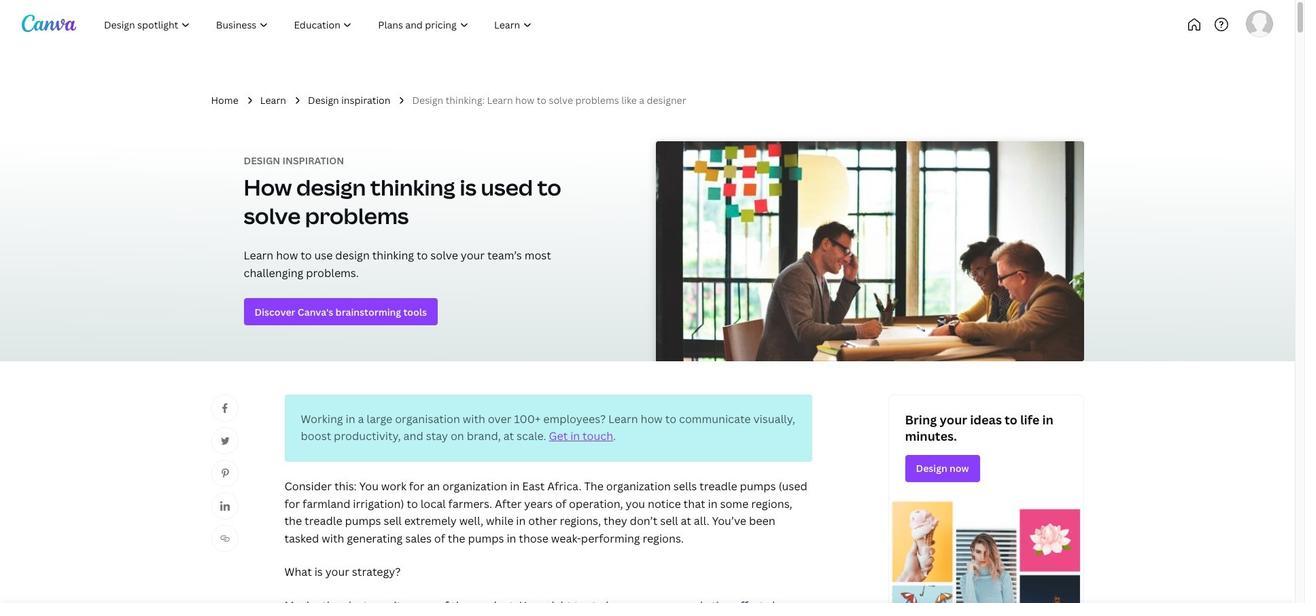Task type: locate. For each thing, give the bounding box(es) containing it.
top level navigation element
[[92, 11, 590, 38]]



Task type: vqa. For each thing, say whether or not it's contained in the screenshot.
Templates
no



Task type: describe. For each thing, give the bounding box(es) containing it.
design thinking image
[[656, 141, 1084, 383]]



